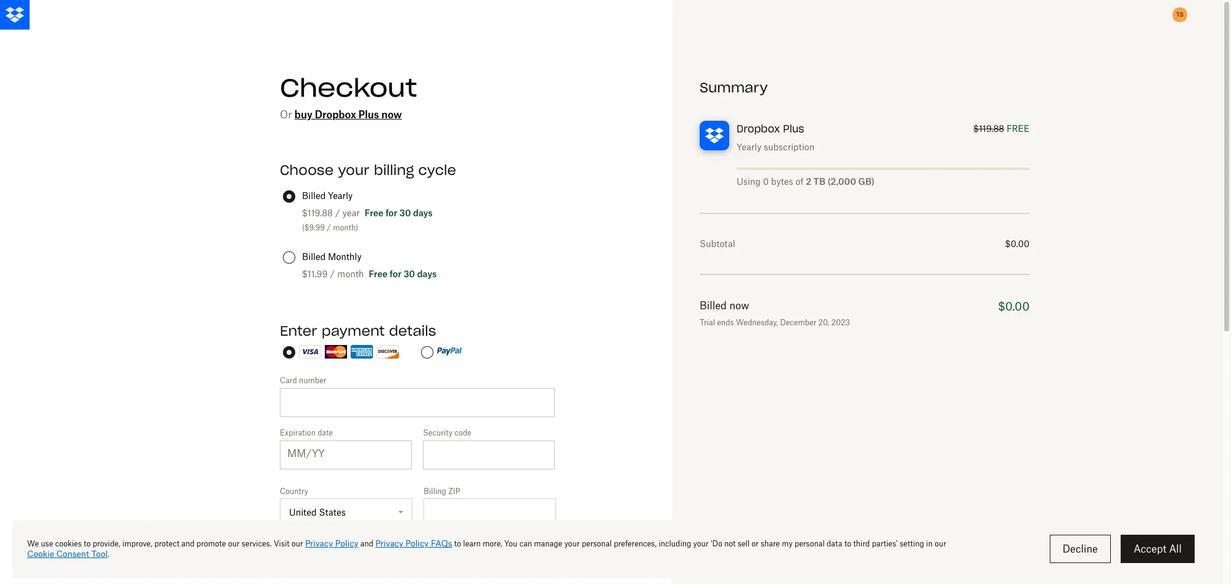 Task type: locate. For each thing, give the bounding box(es) containing it.
0 vertical spatial /
[[335, 208, 340, 218]]

1 vertical spatial for
[[390, 269, 402, 279]]

30 for $11.99 / month free for 30 days
[[404, 269, 415, 279]]

dropbox
[[315, 109, 356, 121], [737, 123, 780, 135]]

free inside $119.88 / year free for 30 days ($9.99 / month)
[[365, 208, 384, 218]]

0 horizontal spatial yearly
[[328, 191, 353, 201]]

progress bar
[[737, 168, 1030, 170]]

0 vertical spatial for
[[386, 208, 398, 218]]

enter payment details
[[280, 323, 436, 340]]

30 inside $119.88 / year free for 30 days ($9.99 / month)
[[400, 208, 411, 218]]

plus inside summary list
[[783, 123, 804, 135]]

days up details
[[417, 269, 437, 279]]

$119.88 left the free
[[974, 123, 1005, 134]]

dropbox up 'yearly subscription'
[[737, 123, 780, 135]]

choose
[[280, 162, 334, 179]]

None radio
[[283, 347, 295, 359], [421, 347, 434, 359], [283, 347, 295, 359], [421, 347, 434, 359]]

0 vertical spatial $119.88
[[974, 123, 1005, 134]]

now inside billed now trial ends wednesday, december 20, 2023
[[730, 300, 749, 312]]

now down checkout
[[382, 109, 402, 121]]

/ right ($9.99
[[327, 223, 331, 232]]

2 vertical spatial billed
[[700, 300, 727, 312]]

30
[[400, 208, 411, 218], [404, 269, 415, 279]]

0 vertical spatial days
[[413, 208, 433, 218]]

payment
[[322, 323, 385, 340]]

1 horizontal spatial now
[[730, 300, 749, 312]]

30 down billing
[[400, 208, 411, 218]]

0 vertical spatial billed
[[302, 191, 326, 201]]

for
[[386, 208, 398, 218], [390, 269, 402, 279]]

plus
[[359, 109, 379, 121], [783, 123, 804, 135]]

0 horizontal spatial now
[[382, 109, 402, 121]]

1 vertical spatial now
[[730, 300, 749, 312]]

for right month
[[390, 269, 402, 279]]

1 horizontal spatial $119.88
[[974, 123, 1005, 134]]

free
[[365, 208, 384, 218], [369, 269, 388, 279]]

(2,000
[[828, 176, 857, 187]]

30 for $119.88 / year free for 30 days ($9.99 / month)
[[400, 208, 411, 218]]

1 horizontal spatial dropbox
[[737, 123, 780, 135]]

plus down checkout
[[359, 109, 379, 121]]

$0.00
[[1005, 239, 1030, 249], [999, 300, 1030, 313]]

days down cycle
[[413, 208, 433, 218]]

dropbox plus
[[737, 123, 804, 135]]

paypal image
[[437, 347, 462, 357]]

for right 'year'
[[386, 208, 398, 218]]

$119.88 for $119.88 free
[[974, 123, 1005, 134]]

billed yearly
[[302, 191, 353, 201]]

/ down the billed monthly
[[330, 269, 335, 279]]

1 vertical spatial plus
[[783, 123, 804, 135]]

dropbox inside checkout or buy dropbox plus now
[[315, 109, 356, 121]]

country
[[280, 487, 308, 496]]

days inside $119.88 / year free for 30 days ($9.99 / month)
[[413, 208, 433, 218]]

$119.88 inside summary list
[[974, 123, 1005, 134]]

1 vertical spatial dropbox
[[737, 123, 780, 135]]

billed for monthly
[[302, 252, 326, 262]]

yearly down dropbox plus
[[737, 142, 762, 152]]

using 0 bytes of 2 tb (2,000 gb)
[[737, 176, 875, 187]]

2
[[806, 176, 812, 187]]

subscription
[[764, 142, 815, 152]]

1 vertical spatial /
[[327, 223, 331, 232]]

trial
[[700, 318, 715, 327]]

0 vertical spatial dropbox
[[315, 109, 356, 121]]

0 vertical spatial 30
[[400, 208, 411, 218]]

$119.88 inside $119.88 / year free for 30 days ($9.99 / month)
[[302, 208, 333, 218]]

subtotal
[[700, 239, 735, 249]]

0 vertical spatial plus
[[359, 109, 379, 121]]

1 vertical spatial free
[[369, 269, 388, 279]]

/ for monthly
[[330, 269, 335, 279]]

/
[[335, 208, 340, 218], [327, 223, 331, 232], [330, 269, 335, 279]]

1 horizontal spatial plus
[[783, 123, 804, 135]]

days
[[413, 208, 433, 218], [417, 269, 437, 279]]

cycle
[[418, 162, 456, 179]]

billing
[[374, 162, 414, 179]]

option group
[[278, 345, 583, 375]]

$119.88 up ($9.99
[[302, 208, 333, 218]]

0 horizontal spatial plus
[[359, 109, 379, 121]]

2 vertical spatial /
[[330, 269, 335, 279]]

yearly
[[737, 142, 762, 152], [328, 191, 353, 201]]

wednesday,
[[736, 318, 778, 327]]

1 vertical spatial $119.88
[[302, 208, 333, 218]]

0 vertical spatial now
[[382, 109, 402, 121]]

$11.99 / month free for 30 days
[[302, 269, 437, 279]]

days for $119.88 / year free for 30 days ($9.99 / month)
[[413, 208, 433, 218]]

free for year
[[365, 208, 384, 218]]

billed inside billed now trial ends wednesday, december 20, 2023
[[700, 300, 727, 312]]

yearly up 'year'
[[328, 191, 353, 201]]

1 vertical spatial days
[[417, 269, 437, 279]]

tb
[[814, 176, 826, 187]]

month
[[337, 269, 364, 279]]

billed right billed yearly option
[[302, 191, 326, 201]]

billed up $11.99
[[302, 252, 326, 262]]

billed monthly
[[302, 252, 362, 262]]

now
[[382, 109, 402, 121], [730, 300, 749, 312]]

1 horizontal spatial yearly
[[737, 142, 762, 152]]

dropbox down checkout
[[315, 109, 356, 121]]

billed now trial ends wednesday, december 20, 2023
[[700, 300, 850, 327]]

1 vertical spatial billed
[[302, 252, 326, 262]]

free right 'year'
[[365, 208, 384, 218]]

Billed Monthly radio
[[283, 252, 295, 264]]

billed
[[302, 191, 326, 201], [302, 252, 326, 262], [700, 300, 727, 312]]

0 vertical spatial free
[[365, 208, 384, 218]]

plus up subscription
[[783, 123, 804, 135]]

year
[[343, 208, 360, 218]]

now up ends
[[730, 300, 749, 312]]

0 vertical spatial yearly
[[737, 142, 762, 152]]

billed up trial
[[700, 300, 727, 312]]

30 up details
[[404, 269, 415, 279]]

0 horizontal spatial $119.88
[[302, 208, 333, 218]]

summary list
[[700, 79, 1030, 329]]

visa image
[[299, 345, 321, 359]]

month)
[[333, 223, 358, 232]]

ts
[[1177, 10, 1184, 19]]

for inside $119.88 / year free for 30 days ($9.99 / month)
[[386, 208, 398, 218]]

december
[[780, 318, 817, 327]]

/ left 'year'
[[335, 208, 340, 218]]

20,
[[819, 318, 830, 327]]

for for free for 30 days
[[390, 269, 402, 279]]

billing
[[424, 487, 446, 496]]

$119.88
[[974, 123, 1005, 134], [302, 208, 333, 218]]

0 horizontal spatial dropbox
[[315, 109, 356, 121]]

free right month
[[369, 269, 388, 279]]

1 vertical spatial 30
[[404, 269, 415, 279]]



Task type: vqa. For each thing, say whether or not it's contained in the screenshot.
bytes
yes



Task type: describe. For each thing, give the bounding box(es) containing it.
1 vertical spatial $0.00
[[999, 300, 1030, 313]]

progress bar inside summary list
[[737, 168, 1030, 170]]

dropbox inside summary list
[[737, 123, 780, 135]]

days for $11.99 / month free for 30 days
[[417, 269, 437, 279]]

yearly subscription
[[737, 142, 815, 152]]

enter
[[280, 323, 317, 340]]

Billing ZIP text field
[[424, 499, 556, 526]]

checkout or buy dropbox plus now
[[280, 72, 417, 121]]

$119.88 free
[[974, 123, 1030, 134]]

or
[[280, 109, 292, 121]]

summary
[[700, 79, 768, 96]]

free
[[1007, 123, 1030, 134]]

yearly inside summary list
[[737, 142, 762, 152]]

Billed Yearly radio
[[283, 191, 295, 203]]

1 vertical spatial yearly
[[328, 191, 353, 201]]

monthly
[[328, 252, 362, 262]]

buy dropbox plus now link
[[295, 109, 402, 121]]

$119.88 for $119.88 / year free for 30 days ($9.99 / month)
[[302, 208, 333, 218]]

details
[[389, 323, 436, 340]]

bytes
[[771, 176, 794, 187]]

buy
[[295, 109, 313, 121]]

billed for yearly
[[302, 191, 326, 201]]

($9.99
[[302, 223, 325, 232]]

mastercard image
[[325, 345, 347, 359]]

now inside checkout or buy dropbox plus now
[[382, 109, 402, 121]]

0
[[763, 176, 769, 187]]

/ for yearly
[[335, 208, 340, 218]]

your
[[338, 162, 370, 179]]

gb)
[[859, 176, 875, 187]]

ends
[[717, 318, 734, 327]]

amex image
[[351, 345, 373, 359]]

0 vertical spatial $0.00
[[1005, 239, 1030, 249]]

free for month
[[369, 269, 388, 279]]

$119.88 / year free for 30 days ($9.99 / month)
[[302, 208, 433, 232]]

choose your billing cycle
[[280, 162, 456, 179]]

discover image
[[377, 345, 399, 359]]

zip
[[448, 487, 460, 496]]

$11.99
[[302, 269, 328, 279]]

plus inside checkout or buy dropbox plus now
[[359, 109, 379, 121]]

2023
[[832, 318, 850, 327]]

billed for now
[[700, 300, 727, 312]]

billing zip
[[424, 487, 460, 496]]

checkout
[[280, 72, 417, 104]]

of
[[796, 176, 804, 187]]

ts button
[[1170, 5, 1190, 25]]

using
[[737, 176, 761, 187]]

for for ($9.99 / month)
[[386, 208, 398, 218]]



